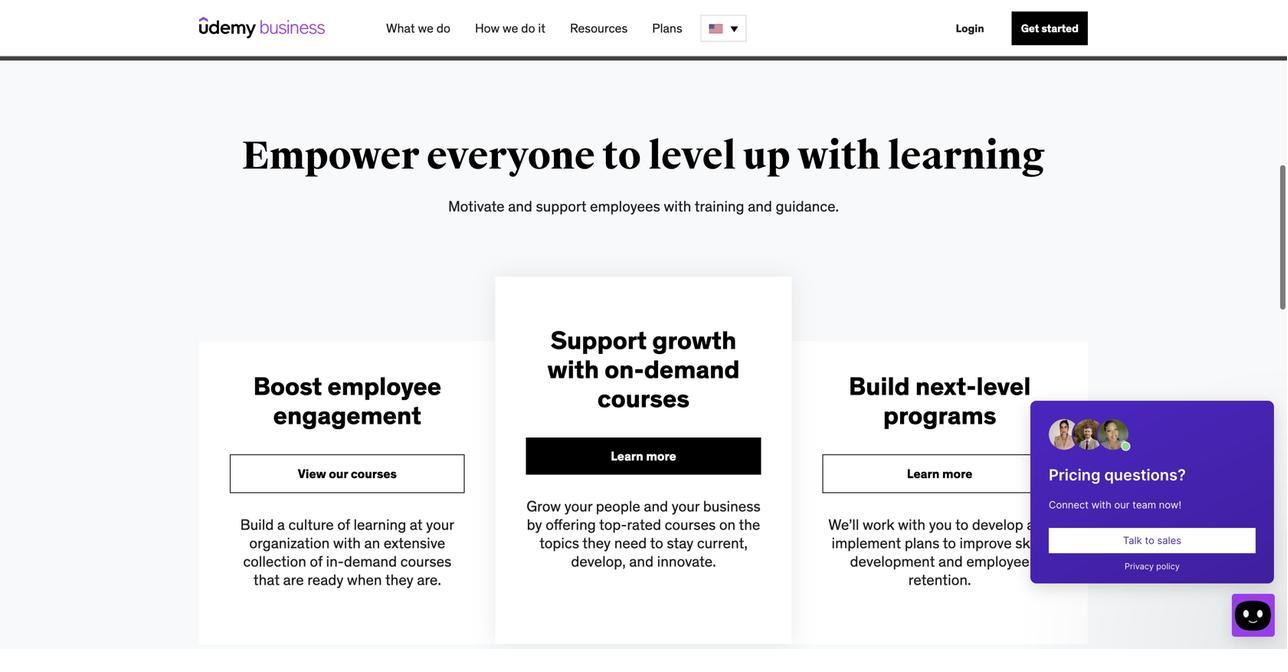 Task type: locate. For each thing, give the bounding box(es) containing it.
programs
[[884, 400, 997, 431]]

0 horizontal spatial more
[[646, 448, 677, 464]]

how
[[475, 20, 500, 36]]

menu navigation
[[374, 0, 1088, 57]]

0 horizontal spatial we
[[418, 20, 434, 36]]

culture
[[289, 515, 334, 534]]

1 horizontal spatial learn more
[[907, 466, 973, 482]]

more up rated
[[646, 448, 677, 464]]

build left 'a'
[[240, 515, 274, 534]]

build inside "build a culture of learning at your organization with an extensive collection of in-demand courses that are ready when they are."
[[240, 515, 274, 534]]

1 horizontal spatial level
[[977, 371, 1031, 402]]

of right culture
[[337, 515, 350, 534]]

grow your people and your business by offering top-rated courses on the topics they need to stay current, develop, and innovate.
[[527, 497, 761, 571]]

build for build next-level programs
[[849, 371, 910, 402]]

0 vertical spatial more
[[646, 448, 677, 464]]

with inside support growth with on-demand courses
[[547, 354, 599, 385]]

and
[[508, 197, 533, 215], [748, 197, 772, 215], [644, 497, 668, 515], [1027, 515, 1052, 534], [630, 552, 654, 571], [939, 552, 963, 571]]

they inside the grow your people and your business by offering top-rated courses on the topics they need to stay current, develop, and innovate.
[[583, 534, 611, 552]]

guidance.
[[776, 197, 839, 215]]

1 horizontal spatial we
[[503, 20, 518, 36]]

started
[[1042, 21, 1079, 35]]

current,
[[697, 534, 748, 552]]

courses down support
[[598, 383, 690, 414]]

level inside the build next-level programs
[[977, 371, 1031, 402]]

1 vertical spatial demand
[[344, 552, 397, 571]]

1 vertical spatial build
[[240, 515, 274, 534]]

learn
[[611, 448, 644, 464], [907, 466, 940, 482]]

plans
[[905, 534, 940, 552]]

0 vertical spatial learning
[[888, 132, 1046, 180]]

more for left 'learn more' link
[[646, 448, 677, 464]]

employee
[[328, 371, 442, 402], [967, 552, 1030, 571]]

do
[[437, 20, 451, 36], [521, 20, 535, 36]]

0 vertical spatial of
[[337, 515, 350, 534]]

collection
[[243, 552, 306, 571]]

to right you
[[956, 515, 969, 534]]

and down you
[[939, 552, 963, 571]]

1 horizontal spatial of
[[337, 515, 350, 534]]

plans button
[[646, 15, 689, 42]]

learn more up you
[[907, 466, 973, 482]]

0 horizontal spatial level
[[649, 132, 736, 180]]

learn more link up you
[[823, 454, 1058, 493]]

2 we from the left
[[503, 20, 518, 36]]

up
[[744, 132, 791, 180]]

0 vertical spatial demand
[[644, 354, 740, 385]]

learn more link
[[526, 438, 761, 475], [823, 454, 1058, 493]]

to left stay
[[650, 534, 664, 552]]

0 vertical spatial learn more
[[611, 448, 677, 464]]

develop,
[[571, 552, 626, 571]]

implement
[[832, 534, 901, 552]]

1 vertical spatial level
[[977, 371, 1031, 402]]

courses inside the grow your people and your business by offering top-rated courses on the topics they need to stay current, develop, and innovate.
[[665, 515, 716, 534]]

build
[[849, 371, 910, 402], [240, 515, 274, 534]]

1 vertical spatial they
[[385, 571, 414, 589]]

your right 'at'
[[426, 515, 455, 534]]

support growth with on-demand courses
[[547, 325, 740, 414]]

innovate.
[[657, 552, 716, 571]]

do right what
[[437, 20, 451, 36]]

1 horizontal spatial do
[[521, 20, 535, 36]]

1 do from the left
[[437, 20, 451, 36]]

with
[[798, 132, 881, 180], [664, 197, 692, 215], [547, 354, 599, 385], [898, 515, 926, 534], [333, 534, 361, 552]]

what
[[386, 20, 415, 36]]

we
[[418, 20, 434, 36], [503, 20, 518, 36]]

rated
[[627, 515, 661, 534]]

build next-level programs
[[849, 371, 1031, 431]]

we inside dropdown button
[[503, 20, 518, 36]]

more up you
[[943, 466, 973, 482]]

ready
[[307, 571, 344, 589]]

retention.
[[909, 571, 971, 589]]

1 horizontal spatial demand
[[644, 354, 740, 385]]

we right what
[[418, 20, 434, 36]]

it
[[538, 20, 546, 36]]

more
[[646, 448, 677, 464], [943, 466, 973, 482]]

a
[[277, 515, 285, 534]]

1 horizontal spatial more
[[943, 466, 973, 482]]

and right training
[[748, 197, 772, 215]]

by
[[527, 515, 542, 534]]

level
[[649, 132, 736, 180], [977, 371, 1031, 402]]

training
[[695, 197, 745, 215]]

we inside popup button
[[418, 20, 434, 36]]

improve
[[960, 534, 1012, 552]]

to right plans
[[943, 534, 956, 552]]

boost
[[253, 371, 322, 402]]

courses
[[598, 383, 690, 414], [351, 466, 397, 482], [665, 515, 716, 534], [401, 552, 452, 571]]

build left next-
[[849, 371, 910, 402]]

learn up people
[[611, 448, 644, 464]]

you
[[929, 515, 952, 534]]

courses down 'at'
[[401, 552, 452, 571]]

learning
[[888, 132, 1046, 180], [354, 515, 406, 534]]

learn more
[[611, 448, 677, 464], [907, 466, 973, 482]]

develop
[[972, 515, 1024, 534]]

courses up innovate.
[[665, 515, 716, 534]]

people
[[596, 497, 641, 515]]

in-
[[326, 552, 344, 571]]

1 vertical spatial of
[[310, 552, 323, 571]]

2 horizontal spatial your
[[672, 497, 700, 515]]

1 horizontal spatial they
[[583, 534, 611, 552]]

0 vertical spatial employee
[[328, 371, 442, 402]]

build for build a culture of learning at your organization with an extensive collection of in-demand courses that are ready when they are.
[[240, 515, 274, 534]]

0 vertical spatial build
[[849, 371, 910, 402]]

extensive
[[384, 534, 445, 552]]

1 horizontal spatial build
[[849, 371, 910, 402]]

1 vertical spatial employee
[[967, 552, 1030, 571]]

and left support
[[508, 197, 533, 215]]

0 vertical spatial they
[[583, 534, 611, 552]]

0 horizontal spatial learn more link
[[526, 438, 761, 475]]

engagement
[[273, 400, 422, 431]]

0 horizontal spatial build
[[240, 515, 274, 534]]

2 do from the left
[[521, 20, 535, 36]]

1 we from the left
[[418, 20, 434, 36]]

get started link
[[1012, 11, 1088, 45]]

do inside dropdown button
[[521, 20, 535, 36]]

your up stay
[[672, 497, 700, 515]]

do inside popup button
[[437, 20, 451, 36]]

resources
[[570, 20, 628, 36]]

0 vertical spatial learn
[[611, 448, 644, 464]]

of
[[337, 515, 350, 534], [310, 552, 323, 571]]

with left an
[[333, 534, 361, 552]]

0 horizontal spatial they
[[385, 571, 414, 589]]

do left it
[[521, 20, 535, 36]]

learn more up people
[[611, 448, 677, 464]]

0 horizontal spatial do
[[437, 20, 451, 36]]

build a culture of learning at your organization with an extensive collection of in-demand courses that are ready when they are.
[[240, 515, 455, 589]]

learn up you
[[907, 466, 940, 482]]

demand
[[644, 354, 740, 385], [344, 552, 397, 571]]

on
[[720, 515, 736, 534]]

they left the need
[[583, 534, 611, 552]]

with left on-
[[547, 354, 599, 385]]

1 horizontal spatial learning
[[888, 132, 1046, 180]]

learning inside "build a culture of learning at your organization with an extensive collection of in-demand courses that are ready when they are."
[[354, 515, 406, 534]]

0 horizontal spatial learning
[[354, 515, 406, 534]]

to
[[603, 132, 641, 180], [956, 515, 969, 534], [650, 534, 664, 552], [943, 534, 956, 552]]

learn more link up people
[[526, 438, 761, 475]]

login
[[956, 21, 985, 35]]

1 vertical spatial learning
[[354, 515, 406, 534]]

everyone
[[427, 132, 595, 180]]

when
[[347, 571, 382, 589]]

1 horizontal spatial employee
[[967, 552, 1030, 571]]

0 horizontal spatial employee
[[328, 371, 442, 402]]

build inside the build next-level programs
[[849, 371, 910, 402]]

your
[[565, 497, 593, 515], [672, 497, 700, 515], [426, 515, 455, 534]]

1 vertical spatial more
[[943, 466, 973, 482]]

they
[[583, 534, 611, 552], [385, 571, 414, 589]]

view our courses
[[298, 466, 397, 482]]

offering
[[546, 515, 596, 534]]

we right how on the left of page
[[503, 20, 518, 36]]

1 horizontal spatial learn
[[907, 466, 940, 482]]

they inside "build a culture of learning at your organization with an extensive collection of in-demand courses that are ready when they are."
[[385, 571, 414, 589]]

your right the grow
[[565, 497, 593, 515]]

business
[[703, 497, 761, 515]]

of left in-
[[310, 552, 323, 571]]

1 vertical spatial learn more
[[907, 466, 973, 482]]

they left "are."
[[385, 571, 414, 589]]

0 horizontal spatial your
[[426, 515, 455, 534]]

plans
[[652, 20, 683, 36]]

courses inside support growth with on-demand courses
[[598, 383, 690, 414]]

with left you
[[898, 515, 926, 534]]

with inside we'll work with you to develop and implement plans to improve skills development and employee retention.
[[898, 515, 926, 534]]

0 horizontal spatial demand
[[344, 552, 397, 571]]



Task type: describe. For each thing, give the bounding box(es) containing it.
motivate and support employees with training and guidance.
[[448, 197, 839, 215]]

support
[[536, 197, 587, 215]]

get started
[[1021, 21, 1079, 35]]

work
[[863, 515, 895, 534]]

courses inside "build a culture of learning at your organization with an extensive collection of in-demand courses that are ready when they are."
[[401, 552, 452, 571]]

view
[[298, 466, 326, 482]]

demand inside support growth with on-demand courses
[[644, 354, 740, 385]]

the
[[739, 515, 761, 534]]

that
[[254, 571, 280, 589]]

get
[[1021, 21, 1040, 35]]

what we do
[[386, 20, 451, 36]]

and right people
[[644, 497, 668, 515]]

more for the rightmost 'learn more' link
[[943, 466, 973, 482]]

an
[[364, 534, 380, 552]]

on-
[[605, 354, 644, 385]]

0 horizontal spatial learn
[[611, 448, 644, 464]]

our
[[329, 466, 348, 482]]

need
[[614, 534, 647, 552]]

employees
[[590, 197, 660, 215]]

topics
[[540, 534, 579, 552]]

employee inside we'll work with you to develop and implement plans to improve skills development and employee retention.
[[967, 552, 1030, 571]]

1 vertical spatial learn
[[907, 466, 940, 482]]

we'll
[[829, 515, 859, 534]]

organization
[[249, 534, 330, 552]]

with inside "build a culture of learning at your organization with an extensive collection of in-demand courses that are ready when they are."
[[333, 534, 361, 552]]

motivate
[[448, 197, 505, 215]]

boost employee engagement
[[253, 371, 442, 431]]

0 vertical spatial level
[[649, 132, 736, 180]]

we for how
[[503, 20, 518, 36]]

your inside "build a culture of learning at your organization with an extensive collection of in-demand courses that are ready when they are."
[[426, 515, 455, 534]]

are
[[283, 571, 304, 589]]

development
[[850, 552, 935, 571]]

0 horizontal spatial of
[[310, 552, 323, 571]]

empower everyone to level up with learning
[[242, 132, 1046, 180]]

are.
[[417, 571, 441, 589]]

do for what we do
[[437, 20, 451, 36]]

growth
[[653, 325, 737, 356]]

with up guidance.
[[798, 132, 881, 180]]

demand inside "build a culture of learning at your organization with an extensive collection of in-demand courses that are ready when they are."
[[344, 552, 397, 571]]

and down rated
[[630, 552, 654, 571]]

0 horizontal spatial learn more
[[611, 448, 677, 464]]

empower
[[242, 132, 420, 180]]

support
[[551, 325, 647, 356]]

1 horizontal spatial learn more link
[[823, 454, 1058, 493]]

what we do button
[[380, 15, 457, 42]]

grow
[[527, 497, 561, 515]]

top-
[[599, 515, 627, 534]]

udemy business image
[[199, 17, 325, 38]]

to inside the grow your people and your business by offering top-rated courses on the topics they need to stay current, develop, and innovate.
[[650, 534, 664, 552]]

to up the 'employees'
[[603, 132, 641, 180]]

1 horizontal spatial your
[[565, 497, 593, 515]]

login button
[[947, 11, 994, 45]]

and right develop
[[1027, 515, 1052, 534]]

stay
[[667, 534, 694, 552]]

skills
[[1016, 534, 1048, 552]]

next-
[[916, 371, 977, 402]]

view our courses link
[[230, 454, 465, 493]]

we'll work with you to develop and implement plans to improve skills development and employee retention.
[[829, 515, 1052, 589]]

courses right our
[[351, 466, 397, 482]]

with left training
[[664, 197, 692, 215]]

at
[[410, 515, 423, 534]]

how we do it
[[475, 20, 546, 36]]

employee inside boost employee engagement
[[328, 371, 442, 402]]

resources button
[[564, 15, 634, 42]]

we for what
[[418, 20, 434, 36]]

how we do it button
[[469, 15, 552, 42]]

do for how we do it
[[521, 20, 535, 36]]



Task type: vqa. For each thing, say whether or not it's contained in the screenshot.
bottom Learn more
yes



